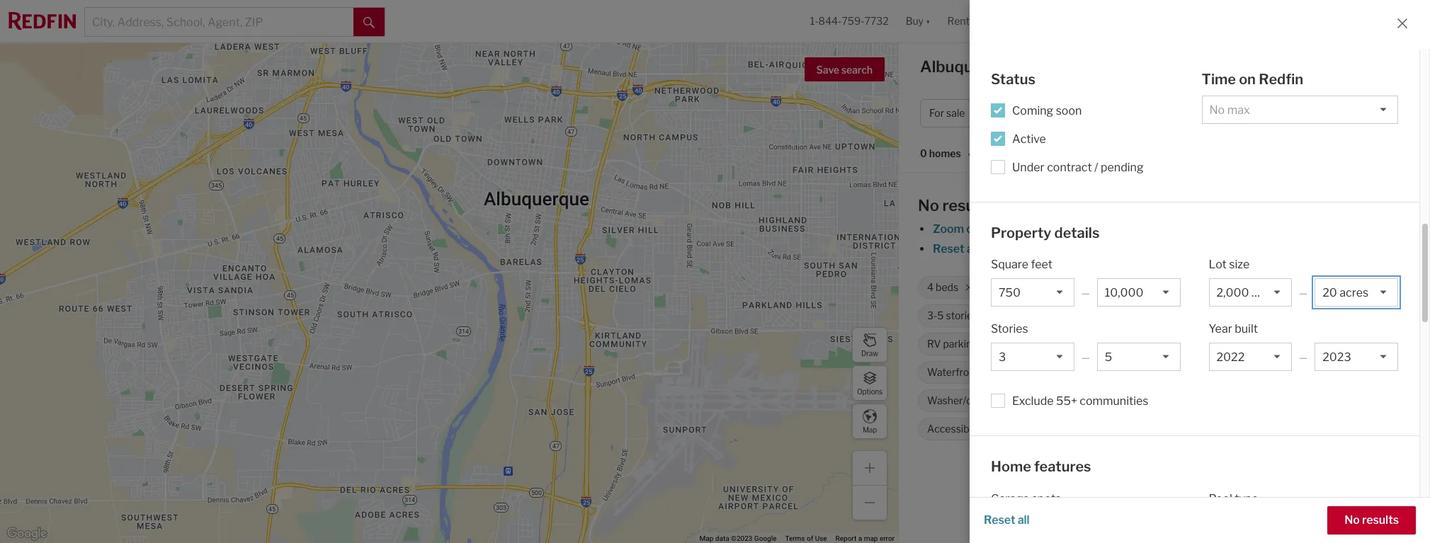 Task type: locate. For each thing, give the bounding box(es) containing it.
garage
[[991, 492, 1029, 505]]

parking for rv
[[943, 338, 978, 350]]

0 horizontal spatial sq.
[[1133, 281, 1146, 294]]

parking
[[943, 338, 978, 350], [1058, 423, 1093, 435]]

3-
[[927, 310, 937, 322]]

remove 2,000 sq. ft.-20 acres lot image
[[1320, 283, 1328, 292]]

1 vertical spatial type
[[1235, 492, 1258, 505]]

•
[[968, 149, 971, 161]]

fireplace
[[1128, 338, 1171, 350]]

all down out
[[967, 242, 979, 256]]

soon
[[1056, 104, 1082, 117]]

reset up any on the bottom of the page
[[984, 514, 1015, 527]]

any option group
[[997, 520, 1175, 543]]

— down conditioning
[[1081, 351, 1090, 363]]

lot
[[1299, 281, 1311, 294]]

on
[[1239, 71, 1256, 88], [1292, 338, 1303, 350]]

map down options
[[863, 425, 877, 434]]

0 horizontal spatial home
[[991, 458, 1031, 475]]

1 sq. from the left
[[1133, 281, 1146, 294]]

0
[[920, 148, 927, 160]]

homes
[[1053, 57, 1105, 76]]

albuquerque,
[[920, 57, 1020, 76]]

2022-
[[1039, 310, 1068, 322]]

all
[[967, 242, 979, 256], [1018, 514, 1030, 527]]

1 vertical spatial /
[[1094, 160, 1098, 174]]

sq. left "ft."
[[1133, 281, 1146, 294]]

rv
[[927, 338, 941, 350]]

City, Address, School, Agent, ZIP search field
[[85, 8, 353, 36]]

1 horizontal spatial 4
[[1166, 107, 1172, 119]]

terms
[[785, 535, 805, 543]]

10,000
[[1097, 281, 1131, 294]]

2 sq. from the left
[[1228, 281, 1241, 294]]

4+ left baths
[[996, 281, 1008, 294]]

list box
[[1202, 95, 1398, 124], [991, 278, 1074, 307], [1097, 278, 1180, 307], [1209, 278, 1292, 307], [1315, 278, 1398, 307], [991, 343, 1074, 371], [1097, 343, 1180, 371], [1209, 343, 1292, 371], [1315, 343, 1398, 371], [1209, 512, 1398, 541]]

0 horizontal spatial /
[[1094, 160, 1098, 174]]

map inside button
[[863, 425, 877, 434]]

no results inside button
[[1345, 514, 1399, 527]]

0 horizontal spatial map
[[700, 535, 714, 543]]

1 horizontal spatial type
[[1235, 492, 1258, 505]]

draw button
[[852, 327, 888, 363]]

guest
[[1067, 395, 1095, 407]]

home inside button
[[1073, 107, 1101, 119]]

— for year built
[[1299, 351, 1308, 363]]

spots down home features
[[1032, 492, 1061, 505]]

/ left pending
[[1094, 160, 1098, 174]]

1 horizontal spatial 4+
[[1194, 107, 1206, 119]]

4
[[1166, 107, 1172, 119], [927, 281, 934, 294]]

0 horizontal spatial 4
[[927, 281, 934, 294]]

4 left "bd"
[[1166, 107, 1172, 119]]

beds
[[936, 281, 958, 294]]

parking for 5+
[[1058, 423, 1093, 435]]

map left data
[[700, 535, 714, 543]]

nm
[[1023, 57, 1049, 76]]

1 horizontal spatial redfin
[[1259, 71, 1303, 88]]

sale
[[1133, 57, 1165, 76]]

/ for pending
[[1094, 160, 1098, 174]]

1 horizontal spatial sq.
[[1228, 281, 1241, 294]]

time
[[1202, 71, 1236, 88]]

1 vertical spatial no
[[1345, 514, 1360, 527]]

property
[[991, 224, 1051, 241]]

sort
[[978, 148, 999, 160]]

5
[[937, 310, 944, 322]]

4+ left ba
[[1194, 107, 1206, 119]]

1 vertical spatial parking
[[1058, 423, 1093, 435]]

active
[[1012, 132, 1046, 146]]

:
[[999, 148, 1001, 160]]

reset all
[[984, 514, 1030, 527]]

redfin
[[1259, 71, 1303, 88], [1066, 472, 1101, 486]]

1 vertical spatial map
[[700, 535, 714, 543]]

type right soon
[[1103, 107, 1124, 119]]

remove primary bedroom on main image
[[1336, 340, 1344, 348]]

contract
[[1047, 160, 1092, 174]]

spots down house
[[1095, 423, 1121, 435]]

4 for 4 beds
[[927, 281, 934, 294]]

1 vertical spatial results
[[1362, 514, 1399, 527]]

view
[[1128, 366, 1150, 379]]

square
[[991, 258, 1029, 271]]

guest house
[[1067, 395, 1125, 407]]

1 vertical spatial reset
[[984, 514, 1015, 527]]

1 horizontal spatial no
[[1345, 514, 1360, 527]]

pool
[[1209, 492, 1232, 505]]

remove rv parking image
[[985, 340, 994, 348]]

remove 4 bd / 4+ ba image
[[1227, 109, 1236, 118]]

remove basement image
[[1071, 368, 1080, 377]]

/ inside button
[[1188, 107, 1192, 119]]

a
[[858, 535, 862, 543]]

— up 2023
[[1081, 287, 1090, 299]]

1 horizontal spatial no results
[[1345, 514, 1399, 527]]

1 horizontal spatial parking
[[1058, 423, 1093, 435]]

0 horizontal spatial results
[[942, 196, 994, 215]]

0 vertical spatial parking
[[943, 338, 978, 350]]

type
[[1103, 107, 1124, 119], [1235, 492, 1258, 505]]

home down homes
[[1073, 107, 1101, 119]]

1 horizontal spatial all
[[1018, 514, 1030, 527]]

stories
[[946, 310, 978, 322]]

1 vertical spatial home
[[991, 458, 1031, 475]]

remove fireplace image
[[1178, 340, 1186, 348]]

remove air conditioning image
[[1097, 340, 1105, 348]]

4+ baths
[[996, 281, 1036, 294]]

all up any on the bottom of the page
[[1018, 514, 1030, 527]]

0 vertical spatial type
[[1103, 107, 1124, 119]]

— right acres
[[1299, 287, 1308, 299]]

save
[[816, 64, 839, 76]]

home up garage
[[991, 458, 1031, 475]]

0 horizontal spatial on
[[1239, 71, 1256, 88]]

reset inside button
[[984, 514, 1015, 527]]

map button
[[852, 404, 888, 439]]

/ for 4+
[[1188, 107, 1192, 119]]

spots
[[1095, 423, 1121, 435], [1032, 492, 1061, 505]]

1-
[[810, 15, 819, 27]]

save search
[[816, 64, 873, 76]]

0 vertical spatial all
[[967, 242, 979, 256]]

0 horizontal spatial no results
[[918, 196, 994, 215]]

recommended
[[1003, 148, 1075, 160]]

air
[[1016, 338, 1030, 350]]

/ right "bd"
[[1188, 107, 1192, 119]]

feet
[[1031, 258, 1053, 271]]

report a map error
[[836, 535, 895, 543]]

remove waterfront image
[[986, 368, 995, 377]]

primary bedroom on main
[[1209, 338, 1328, 350]]

for
[[1108, 57, 1130, 76]]

1 horizontal spatial spots
[[1095, 423, 1121, 435]]

4 bd / 4+ ba button
[[1156, 99, 1246, 127]]

no
[[918, 196, 939, 215], [1345, 514, 1360, 527]]

0 vertical spatial spots
[[1095, 423, 1121, 435]]

1+ radio
[[1031, 520, 1060, 543]]

map
[[863, 425, 877, 434], [700, 535, 714, 543]]

1 horizontal spatial /
[[1188, 107, 1192, 119]]

type right pool
[[1235, 492, 1258, 505]]

5+ radio
[[1146, 520, 1175, 543]]

map region
[[0, 0, 1060, 543]]

pets allowed
[[1187, 366, 1246, 379]]

1 horizontal spatial home
[[1073, 107, 1101, 119]]

google image
[[4, 525, 50, 543]]

on right the time
[[1239, 71, 1256, 88]]

0 vertical spatial no
[[918, 196, 939, 215]]

4 inside button
[[1166, 107, 1172, 119]]

type for home type
[[1103, 107, 1124, 119]]

1 vertical spatial all
[[1018, 514, 1030, 527]]

zoom
[[933, 222, 964, 236]]

primary
[[1209, 338, 1245, 350]]

— down main
[[1299, 351, 1308, 363]]

0 vertical spatial home
[[1073, 107, 1101, 119]]

reset inside zoom out reset all filters
[[933, 242, 964, 256]]

0 horizontal spatial type
[[1103, 107, 1124, 119]]

0 horizontal spatial parking
[[943, 338, 978, 350]]

home
[[1073, 107, 1101, 119], [991, 458, 1031, 475]]

sq. left ft.-
[[1228, 281, 1241, 294]]

zoom out reset all filters
[[933, 222, 1012, 256]]

759-
[[842, 15, 865, 27]]

1-844-759-7732 link
[[810, 15, 889, 27]]

0 vertical spatial /
[[1188, 107, 1192, 119]]

lot
[[1209, 258, 1227, 271]]

home for home type
[[1073, 107, 1101, 119]]

0 vertical spatial reset
[[933, 242, 964, 256]]

remove have view image
[[1156, 368, 1165, 377]]

no results
[[918, 196, 994, 215], [1345, 514, 1399, 527]]

0 horizontal spatial 4+
[[996, 281, 1008, 294]]

washer/dryer hookup
[[927, 395, 1028, 407]]

homes
[[929, 148, 961, 160]]

1 vertical spatial 4+
[[996, 281, 1008, 294]]

parking right 5+
[[1058, 423, 1093, 435]]

map
[[864, 535, 878, 543]]

results
[[942, 196, 994, 215], [1362, 514, 1399, 527]]

remove community pool image
[[1312, 312, 1321, 320]]

on left main
[[1292, 338, 1303, 350]]

remove 4 beds image
[[965, 283, 973, 292]]

1 horizontal spatial results
[[1362, 514, 1399, 527]]

—
[[1081, 287, 1090, 299], [1299, 287, 1308, 299], [1081, 351, 1090, 363], [1299, 351, 1308, 363]]

parking right rv
[[943, 338, 978, 350]]

year
[[1209, 322, 1232, 336]]

4 bd / 4+ ba
[[1166, 107, 1220, 119]]

1 horizontal spatial on
[[1292, 338, 1303, 350]]

0 vertical spatial 4+
[[1194, 107, 1206, 119]]

4 left "beds"
[[927, 281, 934, 294]]

terms of use link
[[785, 535, 827, 543]]

0 horizontal spatial reset
[[933, 242, 964, 256]]

stories
[[991, 322, 1028, 336]]

0 horizontal spatial redfin
[[1066, 472, 1101, 486]]

size
[[1229, 258, 1250, 271]]

home features
[[991, 458, 1091, 475]]

0 vertical spatial map
[[863, 425, 877, 434]]

baths
[[1010, 281, 1036, 294]]

square feet
[[991, 258, 1053, 271]]

1 horizontal spatial reset
[[984, 514, 1015, 527]]

0 vertical spatial 4
[[1166, 107, 1172, 119]]

market insights link
[[1253, 46, 1337, 77]]

1 vertical spatial no results
[[1345, 514, 1399, 527]]

Any radio
[[997, 520, 1031, 543]]

hookup
[[993, 395, 1028, 407]]

type inside button
[[1103, 107, 1124, 119]]

1 vertical spatial 4
[[927, 281, 934, 294]]

reset down zoom
[[933, 242, 964, 256]]

0 vertical spatial results
[[942, 196, 994, 215]]

1 horizontal spatial map
[[863, 425, 877, 434]]

for sale button
[[920, 99, 992, 127]]

0 horizontal spatial spots
[[1032, 492, 1061, 505]]

0 horizontal spatial all
[[967, 242, 979, 256]]



Task type: describe. For each thing, give the bounding box(es) containing it.
use
[[815, 535, 827, 543]]

under
[[1012, 160, 1045, 174]]

exclude
[[1012, 395, 1054, 408]]

750-
[[1074, 281, 1097, 294]]

error
[[880, 535, 895, 543]]

house
[[1097, 395, 1125, 407]]

time on redfin
[[1202, 71, 1303, 88]]

air conditioning
[[1016, 338, 1089, 350]]

conditioning
[[1032, 338, 1089, 350]]

status
[[991, 71, 1035, 88]]

4 for 4 bd / 4+ ba
[[1166, 107, 1172, 119]]

sale
[[946, 107, 965, 119]]

— for square feet
[[1081, 287, 1090, 299]]

1 vertical spatial on
[[1292, 338, 1303, 350]]

coming
[[1012, 104, 1053, 117]]

— for stories
[[1081, 351, 1090, 363]]

844-
[[819, 15, 842, 27]]

submit search image
[[363, 17, 375, 28]]

year built
[[1209, 322, 1258, 336]]

home type button
[[1064, 99, 1151, 127]]

bd
[[1174, 107, 1186, 119]]

details
[[1054, 224, 1100, 241]]

recommended button
[[1001, 147, 1087, 161]]

5+
[[1044, 423, 1056, 435]]

acres
[[1271, 281, 1297, 294]]

redfin link
[[1066, 472, 1101, 486]]

1 vertical spatial redfin
[[1066, 472, 1101, 486]]

no inside button
[[1345, 514, 1360, 527]]

allowed
[[1211, 366, 1246, 379]]

remove guest house image
[[1132, 397, 1140, 405]]

for sale
[[929, 107, 965, 119]]

2,000 sq. ft.-20 acres lot
[[1197, 281, 1311, 294]]

all inside zoom out reset all filters
[[967, 242, 979, 256]]

built
[[1235, 322, 1258, 336]]

google
[[754, 535, 777, 543]]

reset all button
[[984, 506, 1030, 535]]

options button
[[852, 365, 888, 401]]

any
[[1003, 528, 1024, 541]]

features
[[1034, 458, 1091, 475]]

0 vertical spatial redfin
[[1259, 71, 1303, 88]]

exclude 55+ communities
[[1012, 395, 1149, 408]]

map for map
[[863, 425, 877, 434]]

0 homes • sort : recommended
[[920, 148, 1075, 161]]

washer/dryer
[[927, 395, 991, 407]]

accessible
[[927, 423, 978, 435]]

2+ radio
[[1060, 520, 1089, 543]]

ft.-
[[1243, 281, 1257, 294]]

remove pets allowed image
[[1253, 368, 1262, 377]]

reset all filters button
[[932, 242, 1013, 256]]

coming soon
[[1012, 104, 1082, 117]]

7732
[[865, 15, 889, 27]]

main
[[1305, 338, 1328, 350]]

©2023
[[731, 535, 753, 543]]

save search button
[[804, 57, 885, 81]]

all inside button
[[1018, 514, 1030, 527]]

3-5 stories
[[927, 310, 978, 322]]

5+ parking spots
[[1044, 423, 1121, 435]]

type for pool type
[[1235, 492, 1258, 505]]

basement
[[1017, 366, 1065, 379]]

pets
[[1187, 366, 1208, 379]]

0 vertical spatial no results
[[918, 196, 994, 215]]

of
[[807, 535, 813, 543]]

map data ©2023 google
[[700, 535, 777, 543]]

4+ inside button
[[1194, 107, 1206, 119]]

remove washer/dryer hookup image
[[1036, 397, 1044, 405]]

have view
[[1103, 366, 1150, 379]]

4+ radio
[[1118, 520, 1147, 543]]

750-10,000 sq. ft.
[[1074, 281, 1158, 294]]

55+
[[1056, 395, 1077, 408]]

home for home features
[[991, 458, 1031, 475]]

zoom out button
[[932, 222, 985, 236]]

remove 750-10,000 sq. ft. image
[[1166, 283, 1175, 292]]

have
[[1103, 366, 1126, 379]]

out
[[966, 222, 984, 236]]

home type
[[1073, 107, 1124, 119]]

0 vertical spatial on
[[1239, 71, 1256, 88]]

price button
[[998, 99, 1058, 127]]

3+ radio
[[1089, 520, 1118, 543]]

for
[[929, 107, 944, 119]]

built 2022-2023
[[1016, 310, 1093, 322]]

pool type
[[1209, 492, 1258, 505]]

ft.
[[1148, 281, 1158, 294]]

1 vertical spatial spots
[[1032, 492, 1061, 505]]

— for lot size
[[1299, 287, 1308, 299]]

search
[[841, 64, 873, 76]]

property details
[[991, 224, 1100, 241]]

built
[[1016, 310, 1037, 322]]

results inside button
[[1362, 514, 1399, 527]]

4 beds
[[927, 281, 958, 294]]

rv parking
[[927, 338, 978, 350]]

under contract / pending
[[1012, 160, 1144, 174]]

map for map data ©2023 google
[[700, 535, 714, 543]]

1-844-759-7732
[[810, 15, 889, 27]]

waterfront
[[927, 366, 979, 379]]

ba
[[1208, 107, 1220, 119]]

pending
[[1101, 160, 1144, 174]]

0 horizontal spatial no
[[918, 196, 939, 215]]

garage spots
[[991, 492, 1061, 505]]

home
[[980, 423, 1006, 435]]

insights
[[1294, 62, 1337, 75]]



Task type: vqa. For each thing, say whether or not it's contained in the screenshot.
top "Sale"
no



